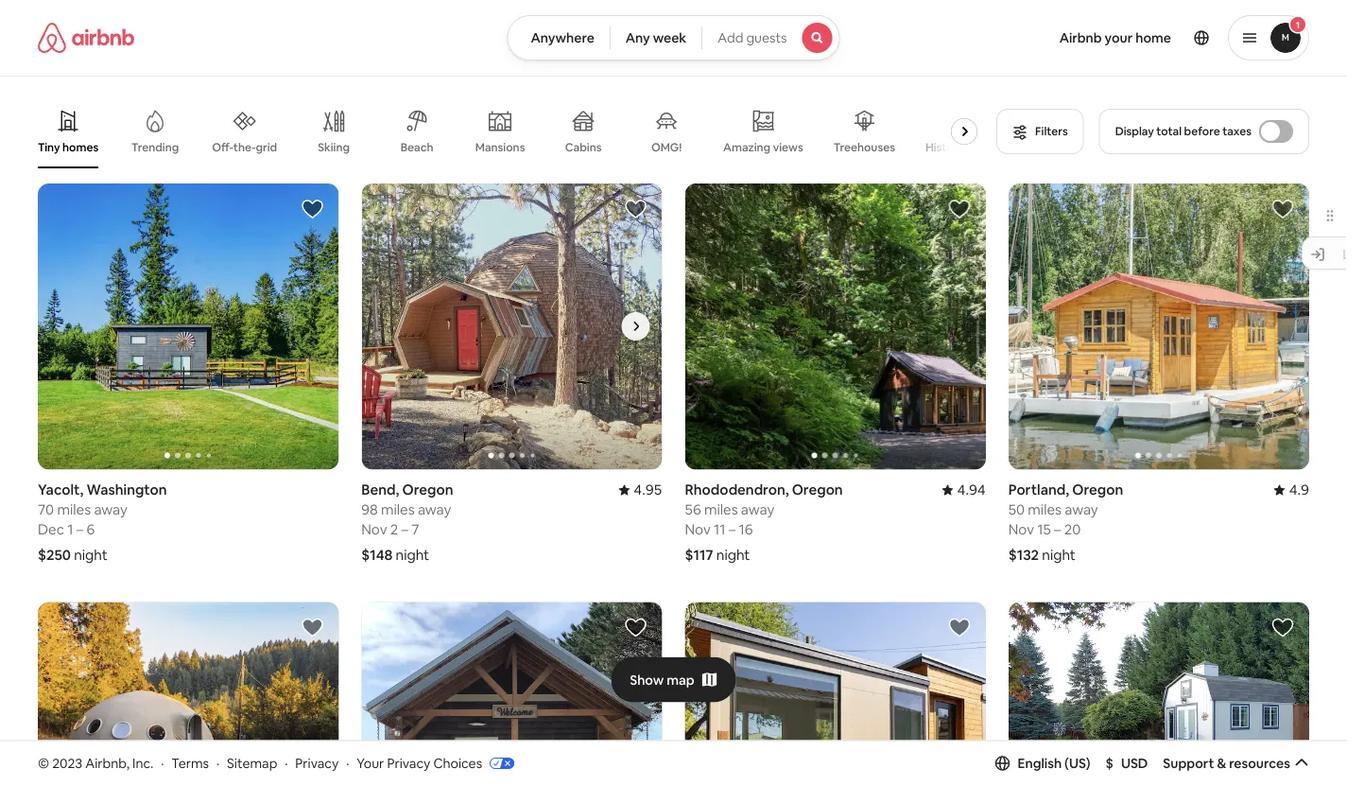 Task type: describe. For each thing, give the bounding box(es) containing it.
oregon for bend, oregon
[[402, 480, 454, 499]]

1 inside dropdown button
[[1297, 18, 1301, 31]]

profile element
[[863, 0, 1310, 76]]

4.94
[[958, 480, 986, 499]]

english (us) button
[[996, 755, 1091, 772]]

choices
[[434, 754, 483, 771]]

anywhere
[[531, 29, 595, 46]]

any week
[[626, 29, 687, 46]]

miles for 11
[[705, 500, 738, 519]]

night for 7
[[396, 546, 430, 564]]

off-
[[212, 140, 233, 154]]

add to wishlist: bend, oregon image
[[625, 198, 647, 220]]

nov for 98
[[362, 520, 387, 539]]

dec
[[38, 520, 64, 539]]

none search field containing anywhere
[[507, 15, 841, 61]]

away for 6
[[94, 500, 127, 519]]

add to wishlist: chinook, washington image
[[625, 616, 647, 639]]

7
[[412, 520, 419, 539]]

the-
[[233, 140, 256, 154]]

yacolt, washington 70 miles away dec 1 – 6 $250 night
[[38, 480, 167, 564]]

2 privacy from the left
[[387, 754, 431, 771]]

oregon for rhododendron, oregon
[[792, 480, 843, 499]]

portland,
[[1009, 480, 1070, 499]]

treehouses
[[834, 140, 896, 155]]

&
[[1218, 755, 1227, 772]]

views
[[773, 140, 804, 154]]

1 privacy from the left
[[295, 754, 339, 771]]

terms link
[[172, 754, 209, 771]]

filters
[[1036, 124, 1069, 139]]

98
[[362, 500, 378, 519]]

2023
[[52, 754, 82, 771]]

15
[[1038, 520, 1052, 539]]

homes for tiny homes
[[62, 140, 99, 155]]

add to wishlist: portland, oregon image
[[1272, 198, 1295, 220]]

home
[[1136, 29, 1172, 46]]

4.94 out of 5 average rating image
[[943, 480, 986, 499]]

week
[[653, 29, 687, 46]]

50
[[1009, 500, 1025, 519]]

©
[[38, 754, 49, 771]]

privacy link
[[295, 754, 339, 771]]

$117
[[685, 546, 714, 564]]

$132
[[1009, 546, 1040, 564]]

your
[[1105, 29, 1133, 46]]

support & resources button
[[1164, 755, 1310, 772]]

cabins
[[565, 140, 602, 155]]

miles for 2
[[381, 500, 415, 519]]

– for 16
[[729, 520, 736, 539]]

show
[[630, 671, 664, 688]]

20
[[1065, 520, 1081, 539]]

tiny homes
[[38, 140, 99, 155]]

show map
[[630, 671, 695, 688]]

away for 16
[[741, 500, 775, 519]]

trending
[[131, 140, 179, 155]]

add guests button
[[702, 15, 841, 61]]

add to wishlist: yacolt, washington image
[[301, 198, 324, 220]]

support & resources
[[1164, 755, 1291, 772]]

terms · sitemap · privacy ·
[[172, 754, 349, 771]]

add to wishlist: vancouver, washington image
[[1272, 616, 1295, 639]]

airbnb your home link
[[1049, 18, 1183, 58]]

$250
[[38, 546, 71, 564]]

add
[[718, 29, 744, 46]]

away for 20
[[1065, 500, 1099, 519]]

© 2023 airbnb, inc. ·
[[38, 754, 164, 771]]

add guests
[[718, 29, 788, 46]]

group containing off-the-grid
[[38, 95, 1015, 168]]

4.9
[[1290, 480, 1310, 499]]

bend,
[[362, 480, 399, 499]]

display total before taxes button
[[1100, 109, 1310, 154]]

add to wishlist: eugene, oregon image
[[301, 616, 324, 639]]

your privacy choices link
[[357, 754, 515, 773]]

historical
[[926, 140, 977, 154]]

omg!
[[652, 140, 682, 155]]

11
[[714, 520, 726, 539]]

4 · from the left
[[346, 754, 349, 771]]

off-the-grid
[[212, 140, 277, 154]]

airbnb
[[1060, 29, 1103, 46]]

anywhere button
[[507, 15, 611, 61]]

mansions
[[476, 140, 525, 155]]

show map button
[[611, 657, 737, 702]]



Task type: locate. For each thing, give the bounding box(es) containing it.
homes right historical
[[979, 140, 1015, 154]]

night inside portland, oregon 50 miles away nov 15 – 20 $132 night
[[1043, 546, 1076, 564]]

oregon right rhododendron,
[[792, 480, 843, 499]]

miles inside portland, oregon 50 miles away nov 15 – 20 $132 night
[[1028, 500, 1062, 519]]

– for 6
[[76, 520, 83, 539]]

grid
[[256, 140, 277, 154]]

1 horizontal spatial homes
[[979, 140, 1015, 154]]

2 nov from the left
[[685, 520, 711, 539]]

1 vertical spatial 1
[[67, 520, 73, 539]]

2 away from the left
[[418, 500, 451, 519]]

sitemap
[[227, 754, 277, 771]]

historical homes
[[926, 140, 1015, 154]]

your
[[357, 754, 384, 771]]

homes
[[979, 140, 1015, 154], [62, 140, 99, 155]]

1 nov from the left
[[362, 520, 387, 539]]

3 away from the left
[[741, 500, 775, 519]]

0 horizontal spatial privacy
[[295, 754, 339, 771]]

display
[[1116, 124, 1155, 139]]

–
[[76, 520, 83, 539], [402, 520, 409, 539], [729, 520, 736, 539], [1055, 520, 1062, 539]]

1 oregon from the left
[[402, 480, 454, 499]]

night down 6
[[74, 546, 108, 564]]

english
[[1018, 755, 1062, 772]]

miles inside rhododendron, oregon 56 miles away nov 11 – 16 $117 night
[[705, 500, 738, 519]]

2 horizontal spatial nov
[[1009, 520, 1035, 539]]

washington
[[87, 480, 167, 499]]

1
[[1297, 18, 1301, 31], [67, 520, 73, 539]]

total
[[1157, 124, 1182, 139]]

1 miles from the left
[[57, 500, 91, 519]]

– right "15"
[[1055, 520, 1062, 539]]

night inside bend, oregon 98 miles away nov 2 – 7 $148 night
[[396, 546, 430, 564]]

night for 6
[[74, 546, 108, 564]]

homes right tiny
[[62, 140, 99, 155]]

bend, oregon 98 miles away nov 2 – 7 $148 night
[[362, 480, 454, 564]]

night down 20
[[1043, 546, 1076, 564]]

night
[[74, 546, 108, 564], [396, 546, 430, 564], [717, 546, 751, 564], [1043, 546, 1076, 564]]

nov for 56
[[685, 520, 711, 539]]

away up 7
[[418, 500, 451, 519]]

6
[[87, 520, 95, 539]]

0 vertical spatial 1
[[1297, 18, 1301, 31]]

rhododendron,
[[685, 480, 789, 499]]

nov inside portland, oregon 50 miles away nov 15 – 20 $132 night
[[1009, 520, 1035, 539]]

nov down '50' at the bottom of the page
[[1009, 520, 1035, 539]]

2
[[390, 520, 398, 539]]

airbnb,
[[85, 754, 130, 771]]

16
[[739, 520, 753, 539]]

night down 7
[[396, 546, 430, 564]]

add to wishlist: portland, oregon image
[[948, 616, 971, 639]]

nov left '2'
[[362, 520, 387, 539]]

filters button
[[997, 109, 1085, 154]]

nov
[[362, 520, 387, 539], [685, 520, 711, 539], [1009, 520, 1035, 539]]

night inside yacolt, washington 70 miles away dec 1 – 6 $250 night
[[74, 546, 108, 564]]

0 horizontal spatial homes
[[62, 140, 99, 155]]

nov down 56
[[685, 520, 711, 539]]

(us)
[[1065, 755, 1091, 772]]

4.95
[[634, 480, 663, 499]]

away inside rhododendron, oregon 56 miles away nov 11 – 16 $117 night
[[741, 500, 775, 519]]

rhododendron, oregon 56 miles away nov 11 – 16 $117 night
[[685, 480, 843, 564]]

away
[[94, 500, 127, 519], [418, 500, 451, 519], [741, 500, 775, 519], [1065, 500, 1099, 519]]

2 oregon from the left
[[792, 480, 843, 499]]

terms
[[172, 754, 209, 771]]

· right terms link
[[217, 754, 220, 771]]

away for 7
[[418, 500, 451, 519]]

oregon up 7
[[402, 480, 454, 499]]

1 away from the left
[[94, 500, 127, 519]]

1 – from the left
[[76, 520, 83, 539]]

oregon for portland, oregon
[[1073, 480, 1124, 499]]

privacy
[[295, 754, 339, 771], [387, 754, 431, 771]]

1 horizontal spatial privacy
[[387, 754, 431, 771]]

night inside rhododendron, oregon 56 miles away nov 11 – 16 $117 night
[[717, 546, 751, 564]]

tiny
[[38, 140, 60, 155]]

70
[[38, 500, 54, 519]]

$ usd
[[1106, 755, 1149, 772]]

before
[[1185, 124, 1221, 139]]

beach
[[401, 140, 434, 155]]

· right inc.
[[161, 754, 164, 771]]

yacolt,
[[38, 480, 84, 499]]

– inside bend, oregon 98 miles away nov 2 – 7 $148 night
[[402, 520, 409, 539]]

nov inside rhododendron, oregon 56 miles away nov 11 – 16 $117 night
[[685, 520, 711, 539]]

1 button
[[1229, 15, 1310, 61]]

away up 20
[[1065, 500, 1099, 519]]

any
[[626, 29, 651, 46]]

away inside bend, oregon 98 miles away nov 2 – 7 $148 night
[[418, 500, 451, 519]]

support
[[1164, 755, 1215, 772]]

1 night from the left
[[74, 546, 108, 564]]

oregon up 20
[[1073, 480, 1124, 499]]

skiing
[[318, 140, 350, 155]]

english (us)
[[1018, 755, 1091, 772]]

miles up '2'
[[381, 500, 415, 519]]

away up 16
[[741, 500, 775, 519]]

inc.
[[132, 754, 154, 771]]

portland, oregon 50 miles away nov 15 – 20 $132 night
[[1009, 480, 1124, 564]]

miles
[[57, 500, 91, 519], [381, 500, 415, 519], [705, 500, 738, 519], [1028, 500, 1062, 519]]

miles inside yacolt, washington 70 miles away dec 1 – 6 $250 night
[[57, 500, 91, 519]]

guests
[[747, 29, 788, 46]]

taxes
[[1223, 124, 1252, 139]]

3 – from the left
[[729, 520, 736, 539]]

nov inside bend, oregon 98 miles away nov 2 – 7 $148 night
[[362, 520, 387, 539]]

miles inside bend, oregon 98 miles away nov 2 – 7 $148 night
[[381, 500, 415, 519]]

4 miles from the left
[[1028, 500, 1062, 519]]

3 · from the left
[[285, 754, 288, 771]]

your privacy choices
[[357, 754, 483, 771]]

$148
[[362, 546, 393, 564]]

add to wishlist: rhododendron, oregon image
[[948, 198, 971, 220]]

· left your
[[346, 754, 349, 771]]

1 horizontal spatial nov
[[685, 520, 711, 539]]

2 horizontal spatial oregon
[[1073, 480, 1124, 499]]

4.95 out of 5 average rating image
[[619, 480, 663, 499]]

map
[[667, 671, 695, 688]]

$
[[1106, 755, 1114, 772]]

4.9 out of 5 average rating image
[[1275, 480, 1310, 499]]

homes for historical homes
[[979, 140, 1015, 154]]

3 nov from the left
[[1009, 520, 1035, 539]]

4 night from the left
[[1043, 546, 1076, 564]]

amazing
[[724, 140, 771, 154]]

miles for 15
[[1028, 500, 1062, 519]]

– left 6
[[76, 520, 83, 539]]

oregon inside bend, oregon 98 miles away nov 2 – 7 $148 night
[[402, 480, 454, 499]]

display total before taxes
[[1116, 124, 1252, 139]]

miles up 11
[[705, 500, 738, 519]]

1 inside yacolt, washington 70 miles away dec 1 – 6 $250 night
[[67, 520, 73, 539]]

miles down yacolt,
[[57, 500, 91, 519]]

– inside yacolt, washington 70 miles away dec 1 – 6 $250 night
[[76, 520, 83, 539]]

privacy left your
[[295, 754, 339, 771]]

night for 20
[[1043, 546, 1076, 564]]

any week button
[[610, 15, 703, 61]]

away down washington
[[94, 500, 127, 519]]

oregon inside rhododendron, oregon 56 miles away nov 11 – 16 $117 night
[[792, 480, 843, 499]]

2 – from the left
[[402, 520, 409, 539]]

group
[[38, 95, 1015, 168], [38, 184, 339, 469], [362, 184, 663, 469], [685, 184, 986, 469], [1009, 184, 1310, 469], [38, 602, 339, 786], [362, 602, 663, 786], [685, 602, 986, 786], [1009, 602, 1310, 786]]

3 miles from the left
[[705, 500, 738, 519]]

– for 20
[[1055, 520, 1062, 539]]

0 horizontal spatial nov
[[362, 520, 387, 539]]

0 horizontal spatial 1
[[67, 520, 73, 539]]

night down 16
[[717, 546, 751, 564]]

airbnb your home
[[1060, 29, 1172, 46]]

None search field
[[507, 15, 841, 61]]

away inside portland, oregon 50 miles away nov 15 – 20 $132 night
[[1065, 500, 1099, 519]]

miles up "15"
[[1028, 500, 1062, 519]]

– left 7
[[402, 520, 409, 539]]

night for 16
[[717, 546, 751, 564]]

sitemap link
[[227, 754, 277, 771]]

56
[[685, 500, 702, 519]]

3 oregon from the left
[[1073, 480, 1124, 499]]

usd
[[1122, 755, 1149, 772]]

resources
[[1230, 755, 1291, 772]]

2 · from the left
[[217, 754, 220, 771]]

3 night from the left
[[717, 546, 751, 564]]

4 – from the left
[[1055, 520, 1062, 539]]

1 horizontal spatial 1
[[1297, 18, 1301, 31]]

oregon
[[402, 480, 454, 499], [792, 480, 843, 499], [1073, 480, 1124, 499]]

amazing views
[[724, 140, 804, 154]]

· left the 'privacy' link at bottom left
[[285, 754, 288, 771]]

oregon inside portland, oregon 50 miles away nov 15 – 20 $132 night
[[1073, 480, 1124, 499]]

privacy right your
[[387, 754, 431, 771]]

4 away from the left
[[1065, 500, 1099, 519]]

– for 7
[[402, 520, 409, 539]]

– right 11
[[729, 520, 736, 539]]

0 horizontal spatial oregon
[[402, 480, 454, 499]]

– inside portland, oregon 50 miles away nov 15 – 20 $132 night
[[1055, 520, 1062, 539]]

miles for 1
[[57, 500, 91, 519]]

2 miles from the left
[[381, 500, 415, 519]]

away inside yacolt, washington 70 miles away dec 1 – 6 $250 night
[[94, 500, 127, 519]]

nov for 50
[[1009, 520, 1035, 539]]

2 night from the left
[[396, 546, 430, 564]]

– inside rhododendron, oregon 56 miles away nov 11 – 16 $117 night
[[729, 520, 736, 539]]

1 · from the left
[[161, 754, 164, 771]]

1 horizontal spatial oregon
[[792, 480, 843, 499]]



Task type: vqa. For each thing, say whether or not it's contained in the screenshot.
/
no



